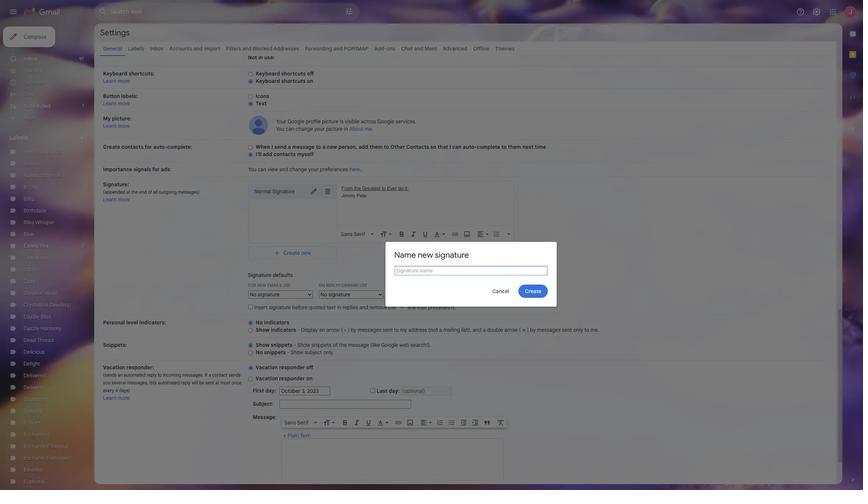 Task type: vqa. For each thing, say whether or not it's contained in the screenshot.
1st Hello from the top
no



Task type: describe. For each thing, give the bounding box(es) containing it.
sends
[[229, 372, 241, 378]]

Vacation responder on radio
[[248, 376, 253, 382]]

insert image image for link ‪(⌘k)‬ icon
[[407, 419, 414, 426]]

normal
[[254, 188, 271, 195]]

more for labels:
[[118, 100, 130, 107]]

remove
[[370, 304, 387, 311]]

1 vertical spatial reply
[[181, 380, 191, 386]]

double
[[487, 327, 503, 333]]

once
[[232, 380, 242, 386]]

Keyboard shortcuts off radio
[[248, 71, 253, 77]]

dreamy
[[24, 408, 42, 414]]

at inside vacation responder: (sends an automated reply to incoming messages. if a contact sends you several messages, this automated reply will be sent at most once every 4 days) learn more
[[215, 380, 219, 386]]

name new signature heading
[[394, 250, 469, 260]]

days)
[[119, 388, 130, 393]]

Vacation responder text field
[[283, 443, 504, 477]]

the left order
[[385, 24, 393, 30]]

complete:
[[167, 144, 192, 150]]

google right (like at the bottom of page
[[381, 342, 398, 348]]

search mail image
[[97, 5, 110, 18]]

0 vertical spatial ethereal
[[41, 172, 60, 179]]

more
[[24, 115, 36, 121]]

labels for labels link
[[128, 45, 144, 52]]

on
[[319, 283, 325, 288]]

thread
[[37, 337, 54, 344]]

ideas
[[44, 290, 57, 296]]

shortcuts for off
[[281, 70, 306, 77]]

No indicators radio
[[248, 320, 253, 326]]

advanced
[[443, 45, 467, 52]]

more for picture:
[[118, 123, 130, 129]]

0 horizontal spatial signature
[[248, 272, 271, 278]]

the right over at the top of page
[[652, 24, 660, 30]]

2 i from the left
[[450, 144, 451, 150]]

snippets up 'only.'
[[312, 342, 332, 348]]

learn more link for my
[[103, 123, 130, 129]]

2 horizontal spatial sent
[[562, 327, 572, 333]]

and right replies
[[360, 304, 368, 311]]

2 ) from the left
[[527, 327, 529, 333]]

vacation for vacation responder off
[[256, 364, 278, 371]]

crystalline
[[24, 302, 48, 308]]

in right text
[[337, 304, 341, 311]]

signals
[[134, 166, 151, 173]]

messages)
[[178, 189, 200, 195]]

more inside signature: (appended at the end of all outgoing messages) learn more
[[118, 196, 130, 203]]

jimmy
[[342, 193, 355, 198]]

birthdaze
[[24, 207, 46, 214]]

show up no snippets - show subject only.
[[297, 342, 310, 348]]

1 i from the left
[[272, 144, 273, 150]]

name
[[394, 250, 416, 260]]

labels link
[[128, 45, 144, 52]]

day
[[29, 184, 38, 190]]

bliss whisper link
[[24, 219, 55, 226]]

several
[[112, 380, 126, 386]]

day: for last day:
[[389, 388, 400, 394]]

every
[[103, 388, 114, 393]]

1 horizontal spatial sent
[[383, 327, 393, 333]]

google right 'your'
[[288, 118, 305, 125]]

- left line
[[402, 304, 404, 311]]

a left star
[[556, 24, 559, 30]]

1 vertical spatial change
[[290, 166, 307, 173]]

show snippets - show snippets of the message (like google web search!).
[[256, 342, 431, 348]]

visible
[[345, 118, 359, 125]]

chat and meet link
[[401, 45, 437, 52]]

from
[[342, 186, 353, 191]]

1 vertical spatial inbox link
[[24, 56, 38, 62]]

(sends
[[103, 372, 117, 378]]

show right show snippets option
[[256, 342, 270, 348]]

meet
[[425, 45, 437, 52]]

learn for my
[[103, 123, 117, 129]]

order
[[394, 24, 407, 30]]

crystalline dewdrop link
[[24, 302, 71, 308]]

dead thread
[[24, 337, 54, 344]]

link ‪(⌘k)‬ image
[[395, 419, 402, 426]]

inbox inside labels navigation
[[24, 56, 38, 62]]

ins
[[41, 255, 48, 261]]

addresses
[[274, 45, 299, 52]]

"
[[404, 304, 407, 311]]

signature:
[[103, 181, 129, 188]]

no for no indicators
[[256, 319, 263, 326]]

it:
[[405, 186, 409, 191]]

labels navigation
[[0, 24, 94, 490]]

0 horizontal spatial signature
[[269, 304, 291, 311]]

in right 'not'
[[258, 54, 263, 61]]

a left double
[[483, 327, 486, 333]]

time
[[535, 144, 546, 150]]

across
[[361, 118, 376, 125]]

my
[[103, 115, 111, 122]]

will inside vacation responder: (sends an automated reply to incoming messages. if a contact sends you several messages, this automated reply will be sent at most once every 4 days) learn more
[[192, 380, 198, 386]]

to left the my on the bottom of the page
[[394, 327, 399, 333]]

numbered list ‪(⌘⇧7)‬ image for link ‪(⌘k)‬ image
[[493, 231, 500, 238]]

delight
[[24, 361, 40, 367]]

signature inside dialog
[[435, 250, 469, 260]]

the inside signature: (appended at the end of all outgoing messages) learn more
[[131, 189, 138, 195]]

0 horizontal spatial can
[[258, 166, 266, 173]]

1 horizontal spatial that
[[438, 144, 448, 150]]

2 ( from the left
[[519, 327, 521, 333]]

more for shortcuts:
[[118, 78, 130, 84]]

web
[[400, 342, 409, 348]]

the down ›
[[339, 342, 347, 348]]

services.
[[396, 118, 417, 125]]

learn inside vacation responder: (sends an automated reply to incoming messages. if a contact sends you several messages, this automated reply will be sent at most once every 4 days) learn more
[[103, 395, 117, 401]]

change inside your google profile picture is visible across google services. you can change your picture in about me .
[[296, 126, 313, 132]]

signature defaults
[[248, 272, 293, 278]]

b-
[[24, 184, 29, 190]]

4 learn more link from the top
[[103, 196, 130, 203]]

name new signature dialog
[[386, 242, 557, 307]]

enchanted whispers link
[[24, 455, 71, 462]]

Vacation responder off radio
[[248, 365, 253, 371]]

pete
[[357, 193, 367, 198]]

end
[[139, 189, 147, 195]]

and up 'not'
[[242, 45, 252, 52]]

« plain text
[[283, 432, 310, 439]]

cozy
[[24, 278, 35, 285]]

dazzle harmony
[[24, 325, 62, 332]]

on for keyboard shortcuts on
[[307, 78, 313, 84]]

0 vertical spatial will
[[355, 24, 363, 30]]

. inside your google profile picture is visible across google services. you can change your picture in about me .
[[372, 126, 373, 132]]

1 horizontal spatial contacts
[[274, 151, 296, 158]]

blue link
[[24, 231, 34, 238]]

0 vertical spatial add
[[359, 144, 368, 150]]

0 vertical spatial an
[[319, 327, 325, 333]]

use:
[[264, 54, 275, 61]]

- for display an arrow (
[[297, 327, 300, 333]]

importance signals for ads:
[[103, 166, 171, 173]]

1 vertical spatial ethereal
[[24, 467, 43, 473]]

subject:
[[253, 401, 274, 407]]

discounts
[[24, 396, 47, 403]]

hover
[[597, 24, 611, 30]]

personal
[[103, 319, 125, 326]]

1 horizontal spatial automated
[[158, 380, 180, 386]]

advanced search options image
[[342, 4, 357, 19]]

Icons radio
[[248, 94, 253, 99]]

starred link
[[24, 67, 41, 74]]

1 by from the left
[[351, 327, 357, 333]]

to left other
[[384, 144, 389, 150]]

dazzle for dazzle harmony
[[24, 325, 39, 332]]

if
[[205, 372, 208, 378]]

0 horizontal spatial add
[[263, 151, 272, 158]]

to down profile
[[316, 144, 321, 150]]

scheduled link
[[24, 103, 50, 109]]

2 horizontal spatial can
[[453, 144, 462, 150]]

delivered
[[24, 372, 46, 379]]

day: for first day:
[[265, 387, 276, 394]]

for new emails use
[[248, 283, 291, 288]]

0 vertical spatial inbox
[[150, 45, 163, 52]]

1 vertical spatial formatting options toolbar
[[282, 417, 507, 428]]

2 auto- from the left
[[463, 144, 477, 150]]

and right view
[[279, 166, 288, 173]]

more inside vacation responder: (sends an automated reply to incoming messages. if a contact sends you several messages, this automated reply will be sent at most once every 4 days) learn more
[[118, 395, 130, 401]]

no snippets - show subject only.
[[256, 349, 334, 356]]

responder for off
[[279, 364, 305, 371]]

2 horizontal spatial of
[[550, 24, 555, 30]]

0 horizontal spatial .
[[360, 166, 362, 173]]

preferences
[[320, 166, 348, 173]]

and right "chat"
[[414, 45, 423, 52]]

aurora for aurora ethereal
[[24, 172, 39, 179]]

0 vertical spatial picture
[[322, 118, 339, 125]]

remove formatting ‪(⌘\)‬ image
[[497, 419, 505, 426]]

chat and meet
[[401, 45, 437, 52]]

1 vertical spatial picture
[[326, 126, 343, 132]]

mouse
[[624, 24, 639, 30]]

google right across
[[377, 118, 394, 125]]

accounts and import link
[[169, 45, 220, 52]]

main menu image
[[9, 7, 18, 16]]

star
[[560, 24, 570, 30]]

- for show subject only.
[[287, 349, 289, 356]]

an inside vacation responder: (sends an automated reply to incoming messages. if a contact sends you several messages, this automated reply will be sent at most once every 4 days) learn more
[[118, 372, 123, 378]]

learn more link for keyboard
[[103, 78, 130, 84]]

2
[[82, 243, 84, 249]]

2 them from the left
[[508, 144, 521, 150]]

replies
[[343, 304, 358, 311]]

italic ‪(⌘i)‬ image
[[353, 419, 361, 426]]

indent less ‪(⌘[)‬ image
[[460, 419, 467, 426]]

1
[[82, 103, 84, 109]]

1 arrow from the left
[[326, 327, 340, 333]]

in inside your google profile picture is visible across google services. you can change your picture in about me .
[[344, 126, 348, 132]]

sent link
[[24, 91, 34, 98]]

enchanted for enchanted link
[[24, 431, 49, 438]]

0 vertical spatial your
[[612, 24, 622, 30]]

Signature text field
[[342, 185, 510, 222]]

show left subject
[[291, 349, 304, 356]]

Show snippets radio
[[248, 343, 253, 348]]

cozy link
[[24, 278, 35, 285]]

can inside your google profile picture is visible across google services. you can change your picture in about me .
[[286, 126, 294, 132]]

keyboard shortcuts off
[[256, 70, 314, 77]]

and left the import
[[193, 45, 203, 52]]

1 horizontal spatial inbox link
[[150, 45, 163, 52]]

button
[[103, 93, 120, 99]]

1 vertical spatial you
[[248, 166, 256, 173]]

off for vacation responder off
[[306, 364, 313, 371]]

for for importance signals for ads:
[[152, 166, 160, 173]]

When I send a message to a new person, add them to Other Contacts so that I can auto-complete to them next time radio
[[248, 145, 253, 150]]

display
[[301, 327, 318, 333]]

greatest
[[362, 186, 381, 191]]

insert signature before quoted text in replies and remove the "--" line that precedes it.
[[253, 304, 456, 311]]

it.
[[452, 304, 456, 311]]

check-
[[24, 255, 41, 261]]

the
[[332, 24, 341, 30]]

Last day: checkbox
[[371, 388, 375, 393]]

1 horizontal spatial you
[[454, 24, 462, 30]]

First day: text field
[[280, 387, 330, 396]]

celeb tea link
[[24, 243, 48, 249]]

new inside dialog
[[418, 250, 433, 260]]

- for show snippets of the message (like google web search!).
[[294, 342, 296, 348]]

show right the show indicators option at the left of the page
[[256, 327, 270, 333]]

not
[[248, 54, 257, 61]]

and right list),
[[473, 327, 482, 333]]

is
[[340, 118, 344, 125]]

0 vertical spatial formatting options toolbar
[[339, 230, 513, 238]]

sent inside vacation responder: (sends an automated reply to incoming messages. if a contact sends you several messages, this automated reply will be sent at most once every 4 days) learn more
[[206, 380, 214, 386]]

most
[[220, 380, 230, 386]]

the right learn
[[527, 24, 534, 30]]

the inside the from the greatest to ever do it: jimmy pete
[[354, 186, 361, 191]]

0 horizontal spatial reply
[[147, 372, 157, 378]]

snippets:
[[103, 342, 127, 348]]

I'll add contacts myself radio
[[248, 152, 253, 158]]



Task type: locate. For each thing, give the bounding box(es) containing it.
snoozed link
[[24, 79, 44, 86]]

snippets up no snippets - show subject only.
[[271, 342, 293, 348]]

at
[[126, 189, 130, 195], [215, 380, 219, 386]]

1 vertical spatial aurora
[[24, 172, 39, 179]]

message left (like at the bottom of page
[[348, 342, 369, 348]]

your
[[276, 118, 286, 125]]

1 messages from the left
[[358, 327, 381, 333]]

you
[[276, 126, 284, 132], [248, 166, 256, 173]]

can left view
[[258, 166, 266, 173]]

snippets for show snippets of the message (like google web search!).
[[271, 342, 293, 348]]

1 learn from the top
[[103, 78, 117, 84]]

0 horizontal spatial contacts
[[121, 144, 144, 150]]

to inside vacation responder: (sends an automated reply to incoming messages. if a contact sends you several messages, this automated reply will be sent at most once every 4 days) learn more
[[158, 372, 162, 378]]

change down profile
[[296, 126, 313, 132]]

day: right first
[[265, 387, 276, 394]]

themes
[[496, 45, 515, 52]]

5 learn from the top
[[103, 395, 117, 401]]

vacation right vacation responder off radio
[[256, 364, 278, 371]]

3 learn from the top
[[103, 123, 117, 129]]

learn inside my picture: learn more
[[103, 123, 117, 129]]

no right no snippets option
[[256, 349, 263, 356]]

you inside your google profile picture is visible across google services. you can change your picture in about me .
[[276, 126, 284, 132]]

1 vertical spatial .
[[360, 166, 362, 173]]

alerts and notifs link
[[24, 148, 63, 155]]

0 horizontal spatial inbox link
[[24, 56, 38, 62]]

learn
[[103, 78, 117, 84], [103, 100, 117, 107], [103, 123, 117, 129], [103, 196, 117, 203], [103, 395, 117, 401]]

by right »
[[530, 327, 536, 333]]

in right rotate at the top
[[379, 24, 383, 30]]

0 vertical spatial new
[[327, 144, 337, 150]]

signature
[[435, 250, 469, 260], [269, 304, 291, 311]]

snippets up vacation responder off
[[264, 349, 286, 356]]

the
[[385, 24, 393, 30], [527, 24, 534, 30], [652, 24, 660, 30], [354, 186, 361, 191], [131, 189, 138, 195], [388, 304, 396, 311], [339, 342, 347, 348]]

Keyboard shortcuts on radio
[[248, 79, 253, 84]]

0 horizontal spatial (
[[341, 327, 343, 333]]

sent left the only
[[562, 327, 572, 333]]

4 learn from the top
[[103, 196, 117, 203]]

vacation for vacation responder: (sends an automated reply to incoming messages. if a contact sends you several messages, this automated reply will be sent at most once every 4 days) learn more
[[103, 364, 125, 371]]

inbox
[[150, 45, 163, 52], [24, 56, 38, 62]]

enchanted for enchanted tranquil
[[24, 443, 49, 450]]

1 horizontal spatial of
[[333, 342, 338, 348]]

contacts down send
[[274, 151, 296, 158]]

1 horizontal spatial them
[[508, 144, 521, 150]]

i right the so
[[450, 144, 451, 150]]

for for create contacts for auto-complete:
[[145, 144, 152, 150]]

successively.
[[475, 24, 506, 30]]

1 vertical spatial of
[[148, 189, 152, 195]]

name
[[536, 24, 549, 30]]

snippets for show subject only.
[[264, 349, 286, 356]]

indent more ‪(⌘])‬ image
[[472, 419, 479, 426]]

0 vertical spatial for
[[571, 24, 577, 30]]

No snippets radio
[[248, 350, 253, 356]]

vacation up '(sends'
[[103, 364, 125, 371]]

learn more link down (appended on the top left of the page
[[103, 196, 130, 203]]

1 horizontal spatial will
[[355, 24, 363, 30]]

bold ‪(⌘b)‬ image
[[398, 231, 405, 238], [342, 419, 349, 426]]

indicators for no
[[264, 319, 289, 326]]

by right ›
[[351, 327, 357, 333]]

a inside vacation responder: (sends an automated reply to incoming messages. if a contact sends you several messages, this automated reply will be sent at most once every 4 days) learn more
[[209, 372, 211, 378]]

learn inside keyboard shortcuts: learn more
[[103, 78, 117, 84]]

underline ‪(⌘u)‬ image
[[365, 419, 372, 426]]

0 horizontal spatial that
[[417, 304, 427, 311]]

insert image image right link ‪(⌘k)‬ icon
[[407, 419, 414, 426]]

keyboard shortcuts: learn more
[[103, 70, 155, 84]]

snippets
[[271, 342, 293, 348], [312, 342, 332, 348], [264, 349, 286, 356]]

1 learn more link from the top
[[103, 78, 130, 84]]

forwarding
[[305, 45, 332, 52]]

more up labels:
[[118, 78, 130, 84]]

1 responder from the top
[[279, 364, 305, 371]]

picture left 'is'
[[322, 118, 339, 125]]

learn inside signature: (appended at the end of all outgoing messages) learn more
[[103, 196, 117, 203]]

0 vertical spatial dazzle
[[24, 313, 39, 320]]

of inside signature: (appended at the end of all outgoing messages) learn more
[[148, 189, 152, 195]]

numbered list ‪(⌘⇧7)‬ image for link ‪(⌘k)‬ icon
[[437, 419, 444, 426]]

do
[[398, 186, 404, 191]]

add right person,
[[359, 144, 368, 150]]

1 horizontal spatial signature
[[435, 250, 469, 260]]

messages.
[[182, 372, 204, 378]]

1 vertical spatial on
[[306, 375, 313, 382]]

a right 'if' at the left bottom of the page
[[209, 372, 211, 378]]

1 ( from the left
[[341, 327, 343, 333]]

learn down button on the top left
[[103, 100, 117, 107]]

0 horizontal spatial of
[[148, 189, 152, 195]]

of for signature: (appended at the end of all outgoing messages) learn more
[[148, 189, 152, 195]]

learn inside the button labels: learn more
[[103, 100, 117, 107]]

0 horizontal spatial new
[[327, 144, 337, 150]]

1 dazzle from the top
[[24, 313, 39, 320]]

more down picture:
[[118, 123, 130, 129]]

- up no snippets - show subject only.
[[294, 342, 296, 348]]

you down 'your'
[[276, 126, 284, 132]]

shortcuts down keyboard shortcuts off
[[281, 78, 306, 84]]

0 vertical spatial shortcuts
[[281, 70, 306, 77]]

0 vertical spatial reply
[[147, 372, 157, 378]]

settings image
[[813, 7, 821, 16]]

1 horizontal spatial by
[[530, 327, 536, 333]]

message:
[[253, 414, 277, 421]]

learn for keyboard
[[103, 78, 117, 84]]

desserts
[[24, 384, 44, 391]]

None search field
[[94, 3, 359, 21]]

off down subject
[[306, 364, 313, 371]]

1 horizontal spatial arrow
[[505, 327, 518, 333]]

for left ads:
[[152, 166, 160, 173]]

Last day: text field
[[401, 387, 452, 396]]

numbered list ‪(⌘⇧7)‬ image
[[493, 231, 500, 238], [437, 419, 444, 426]]

0 vertical spatial responder
[[279, 364, 305, 371]]

my
[[400, 327, 407, 333]]

vacation for vacation responder on
[[256, 375, 278, 382]]

create up importance
[[103, 144, 120, 150]]

enchanted whispers
[[24, 455, 71, 462]]

1 vertical spatial message
[[348, 342, 369, 348]]

1 enchanted from the top
[[24, 431, 49, 438]]

0 vertical spatial message
[[292, 144, 315, 150]]

the left "-
[[388, 304, 396, 311]]

add-
[[374, 45, 387, 52]]

1 vertical spatial can
[[453, 144, 462, 150]]

sent
[[24, 91, 34, 98]]

bliss down crystalline dewdrop
[[41, 313, 51, 320]]

precedes
[[428, 304, 450, 311]]

- up vacation responder off
[[287, 349, 289, 356]]

shown
[[408, 24, 423, 30]]

off down forwarding
[[307, 70, 314, 77]]

0 horizontal spatial inbox
[[24, 56, 38, 62]]

0 vertical spatial that
[[438, 144, 448, 150]]

1 vertical spatial bold ‪(⌘b)‬ image
[[342, 419, 349, 426]]

1 vertical spatial at
[[215, 380, 219, 386]]

shortcuts:
[[129, 70, 155, 77]]

1 horizontal spatial add
[[359, 144, 368, 150]]

formatting options toolbar
[[339, 230, 513, 238], [282, 417, 507, 428]]

your inside your google profile picture is visible across google services. you can change your picture in about me .
[[314, 126, 325, 132]]

shortcuts for on
[[281, 78, 306, 84]]

this
[[149, 380, 157, 386]]

1 horizontal spatial at
[[215, 380, 219, 386]]

keyboard for keyboard shortcuts: learn more
[[103, 70, 127, 77]]

0 vertical spatial signature
[[272, 188, 295, 195]]

3 more from the top
[[118, 123, 130, 129]]

2 messages from the left
[[537, 327, 561, 333]]

1 horizontal spatial reply
[[181, 380, 191, 386]]

inbox link right labels link
[[150, 45, 163, 52]]

Signature name text field
[[395, 266, 548, 276]]

1 vertical spatial you
[[103, 380, 110, 386]]

1 them from the left
[[370, 144, 383, 150]]

insert image image right link ‪(⌘k)‬ image
[[463, 231, 471, 238]]

2 dazzle from the top
[[24, 325, 39, 332]]

1 horizontal spatial .
[[372, 126, 373, 132]]

enchanted down enchanted link
[[24, 443, 49, 450]]

0 vertical spatial of
[[550, 24, 555, 30]]

change down myself
[[290, 166, 307, 173]]

importance
[[103, 166, 132, 173]]

picture image
[[248, 115, 269, 136]]

delivered link
[[24, 372, 46, 379]]

0 vertical spatial numbered list ‪(⌘⇧7)‬ image
[[493, 231, 500, 238]]

new left person,
[[327, 144, 337, 150]]

1 horizontal spatial new
[[418, 250, 433, 260]]

for up signals
[[145, 144, 152, 150]]

1 no from the top
[[256, 319, 263, 326]]

keyboard inside keyboard shortcuts: learn more
[[103, 70, 127, 77]]

dazzle bliss link
[[24, 313, 51, 320]]

on for vacation responder on
[[306, 375, 313, 382]]

level
[[126, 319, 138, 326]]

signature up no indicators
[[269, 304, 291, 311]]

echoes link
[[24, 420, 41, 426]]

responder for on
[[279, 375, 305, 382]]

underline ‪(⌘u)‬ image
[[422, 231, 429, 238]]

2 responder from the top
[[279, 375, 305, 382]]

learn more link for button
[[103, 100, 130, 107]]

a up i'll add contacts myself
[[288, 144, 291, 150]]

day:
[[265, 387, 276, 394], [389, 388, 400, 394]]

no indicators
[[256, 319, 289, 326]]

italic ‪(⌘i)‬ image
[[410, 231, 417, 238]]

change
[[296, 126, 313, 132], [290, 166, 307, 173]]

bold ‪(⌘b)‬ image for italic ‪(⌘i)‬ image
[[342, 419, 349, 426]]

1 vertical spatial insert image image
[[407, 419, 414, 426]]

0 vertical spatial enchanted
[[24, 431, 49, 438]]

arrow left »
[[505, 327, 518, 333]]

1 vertical spatial labels
[[10, 134, 28, 141]]

in down the visible
[[344, 126, 348, 132]]

0 horizontal spatial bold ‪(⌘b)‬ image
[[342, 419, 349, 426]]

1 horizontal spatial auto-
[[463, 144, 477, 150]]

0 horizontal spatial sent
[[206, 380, 214, 386]]

inbox up starred
[[24, 56, 38, 62]]

sent
[[383, 327, 393, 333], [562, 327, 572, 333], [206, 380, 214, 386]]

0 horizontal spatial insert image image
[[407, 419, 414, 426]]

name new signature
[[394, 250, 469, 260]]

dazzle for dazzle bliss
[[24, 313, 39, 320]]

that right line
[[417, 304, 427, 311]]

create inside button
[[525, 288, 542, 294]]

arrow left ›
[[326, 327, 340, 333]]

you inside vacation responder: (sends an automated reply to incoming messages. if a contact sends you several messages, this automated reply will be sent at most once every 4 days) learn more
[[103, 380, 110, 386]]

more inside the button labels: learn more
[[118, 100, 130, 107]]

create contacts for auto-complete:
[[103, 144, 192, 150]]

2 shortcuts from the top
[[281, 78, 306, 84]]

chat
[[401, 45, 413, 52]]

not in use:
[[248, 54, 275, 61]]

2 learn more link from the top
[[103, 100, 130, 107]]

5 learn more link from the top
[[103, 395, 130, 401]]

indicators for show
[[271, 327, 296, 333]]

vacation inside vacation responder: (sends an automated reply to incoming messages. if a contact sends you several messages, this automated reply will be sent at most once every 4 days) learn more
[[103, 364, 125, 371]]

next
[[523, 144, 534, 150]]

to right complete
[[502, 144, 507, 150]]

labels heading
[[10, 134, 78, 141]]

2 arrow from the left
[[505, 327, 518, 333]]

blue
[[24, 231, 34, 238]]

5 more from the top
[[118, 395, 130, 401]]

learn more link up button on the top left
[[103, 78, 130, 84]]

to left me.
[[585, 327, 589, 333]]

1 vertical spatial add
[[263, 151, 272, 158]]

aurora for aurora link
[[24, 160, 39, 167]]

2 vertical spatial enchanted
[[24, 455, 49, 462]]

i
[[272, 144, 273, 150], [450, 144, 451, 150]]

text
[[256, 100, 267, 107]]

) right ›
[[348, 327, 350, 333]]

and left pop/imap
[[334, 45, 343, 52]]

1 vertical spatial that
[[417, 304, 427, 311]]

i'll
[[256, 151, 261, 158]]

2 enchanted from the top
[[24, 443, 49, 450]]

messages up (like at the bottom of page
[[358, 327, 381, 333]]

new
[[257, 283, 266, 288]]

keyboard up icons
[[256, 78, 280, 84]]

keyboard for keyboard shortcuts off
[[256, 70, 280, 77]]

tab list
[[843, 24, 863, 464]]

enchanted up ethereal link
[[24, 455, 49, 462]]

1 ) from the left
[[348, 327, 350, 333]]

1 vertical spatial for
[[145, 144, 152, 150]]

0 vertical spatial can
[[286, 126, 294, 132]]

more down (appended on the top left of the page
[[118, 196, 130, 203]]

labels inside navigation
[[10, 134, 28, 141]]

1 vertical spatial off
[[306, 364, 313, 371]]

messages,
[[127, 380, 148, 386]]

use right reply/forward
[[360, 283, 367, 288]]

a right (not
[[439, 327, 442, 333]]

signature
[[272, 188, 295, 195], [248, 272, 271, 278]]

create for create
[[525, 288, 542, 294]]

0 horizontal spatial i
[[272, 144, 273, 150]]

alerts and notifs
[[24, 148, 63, 155]]

1 horizontal spatial bliss
[[41, 313, 51, 320]]

bliss whisper
[[24, 219, 55, 226]]

0 vertical spatial you
[[454, 24, 462, 30]]

off for keyboard shortcuts off
[[307, 70, 314, 77]]

automated
[[124, 372, 146, 378], [158, 380, 180, 386]]

message up myself
[[292, 144, 315, 150]]

2 aurora from the top
[[24, 172, 39, 179]]

2 by from the left
[[530, 327, 536, 333]]

0 horizontal spatial bliss
[[24, 219, 34, 226]]

2 learn from the top
[[103, 100, 117, 107]]

1 vertical spatial contacts
[[274, 151, 296, 158]]

bold ‪(⌘b)‬ image for italic ‪(⌘i)‬ icon on the top
[[398, 231, 405, 238]]

harmony
[[41, 325, 62, 332]]

filters and blocked addresses link
[[226, 45, 299, 52]]

b-day link
[[24, 184, 38, 190]]

1 horizontal spatial signature
[[272, 188, 295, 195]]

day: right last
[[389, 388, 400, 394]]

0 horizontal spatial by
[[351, 327, 357, 333]]

tranquil
[[50, 443, 68, 450]]

to inside the from the greatest to ever do it: jimmy pete
[[382, 186, 386, 191]]

keyboard for keyboard shortcuts on
[[256, 78, 280, 84]]

normal signature
[[254, 188, 295, 195]]

1 vertical spatial bliss
[[41, 313, 51, 320]]

1 aurora from the top
[[24, 160, 39, 167]]

aurora down aurora link
[[24, 172, 39, 179]]

of for show snippets - show snippets of the message (like google web search!).
[[333, 342, 338, 348]]

and inside labels navigation
[[39, 148, 48, 155]]

more inside my picture: learn more
[[118, 123, 130, 129]]

delicious
[[24, 349, 45, 355]]

shortcuts
[[281, 70, 306, 77], [281, 78, 306, 84]]

the up pete
[[354, 186, 361, 191]]

signature down link ‪(⌘k)‬ image
[[435, 250, 469, 260]]

0 horizontal spatial create
[[103, 144, 120, 150]]

your down profile
[[314, 126, 325, 132]]

bulleted list ‪(⌘⇧8)‬ image
[[448, 419, 456, 426]]

indicators
[[264, 319, 289, 326], [271, 327, 296, 333]]

aurora link
[[24, 160, 39, 167]]

learn down the my on the top left of page
[[103, 123, 117, 129]]

general
[[103, 45, 122, 52]]

in
[[379, 24, 383, 30], [258, 54, 263, 61], [344, 126, 348, 132], [337, 304, 341, 311]]

auto- right the so
[[463, 144, 477, 150]]

icons
[[256, 93, 269, 99]]

insert image image
[[463, 231, 471, 238], [407, 419, 414, 426]]

address
[[409, 327, 427, 333]]

reply down messages. on the left bottom
[[181, 380, 191, 386]]

1 vertical spatial responder
[[279, 375, 305, 382]]

labels right general
[[128, 45, 144, 52]]

ever
[[387, 186, 397, 191]]

insert image image for link ‪(⌘k)‬ image
[[463, 231, 471, 238]]

1 more from the top
[[118, 78, 130, 84]]

dazzle harmony link
[[24, 325, 62, 332]]

below
[[424, 24, 438, 30]]

2 vertical spatial of
[[333, 342, 338, 348]]

1 shortcuts from the top
[[281, 70, 306, 77]]

ethereal link
[[24, 467, 43, 473]]

1 horizontal spatial day:
[[389, 388, 400, 394]]

the left end
[[131, 189, 138, 195]]

1 auto- from the left
[[153, 144, 167, 150]]

0 vertical spatial signature
[[435, 250, 469, 260]]

2 vertical spatial for
[[152, 166, 160, 173]]

1 vertical spatial signature
[[269, 304, 291, 311]]

0 horizontal spatial day:
[[265, 387, 276, 394]]

labels for the "labels" heading
[[10, 134, 28, 141]]

1 use from the left
[[283, 283, 291, 288]]

0 horizontal spatial them
[[370, 144, 383, 150]]

responder
[[279, 364, 305, 371], [279, 375, 305, 382]]

dead thread link
[[24, 337, 54, 344]]

will right stars
[[355, 24, 363, 30]]

text
[[327, 304, 336, 311]]

1 horizontal spatial )
[[527, 327, 529, 333]]

create for create contacts for auto-complete:
[[103, 144, 120, 150]]

Subject text field
[[280, 400, 411, 409]]

0 horizontal spatial for
[[145, 144, 152, 150]]

click
[[463, 24, 474, 30]]

button labels: learn more
[[103, 93, 138, 107]]

me.
[[591, 327, 599, 333]]

0 vertical spatial bold ‪(⌘b)‬ image
[[398, 231, 405, 238]]

reply up the this in the left of the page
[[147, 372, 157, 378]]

vacation up the first day:
[[256, 375, 278, 382]]

to left ever
[[382, 186, 386, 191]]

more inside keyboard shortcuts: learn more
[[118, 78, 130, 84]]

quote ‪(⌘⇧9)‬ image
[[484, 419, 491, 426]]

2 use from the left
[[360, 283, 367, 288]]

indicators down no indicators
[[271, 327, 296, 333]]

them down me
[[370, 144, 383, 150]]

1 horizontal spatial message
[[348, 342, 369, 348]]

learn for button
[[103, 100, 117, 107]]

keyboard up button on the top left
[[103, 70, 127, 77]]

no for no snippets - show subject only.
[[256, 349, 263, 356]]

1 vertical spatial new
[[418, 250, 433, 260]]

enchanted for enchanted whispers
[[24, 455, 49, 462]]

2 no from the top
[[256, 349, 263, 356]]

3 learn more link from the top
[[103, 123, 130, 129]]

for
[[248, 283, 256, 288]]

inbox link
[[150, 45, 163, 52], [24, 56, 38, 62]]

0 horizontal spatial automated
[[124, 372, 146, 378]]

at right (appended on the top left of the page
[[126, 189, 130, 195]]

my picture: learn more
[[103, 115, 132, 129]]

show indicators - display an arrow ( › ) by messages sent to my address (not a mailing list), and a double arrow ( » ) by messages sent only to me.
[[256, 327, 599, 333]]

Text radio
[[248, 101, 253, 107]]

shortcuts up keyboard shortcuts on
[[281, 70, 306, 77]]

chores
[[24, 266, 40, 273]]

None checkbox
[[248, 305, 253, 309]]

0 horizontal spatial numbered list ‪(⌘⇧7)‬ image
[[437, 419, 444, 426]]

link ‪(⌘k)‬ image
[[451, 231, 459, 238]]

1 horizontal spatial (
[[519, 327, 521, 333]]

2 vertical spatial your
[[308, 166, 319, 173]]

contacts up "importance signals for ads:"
[[121, 144, 144, 150]]

1 horizontal spatial an
[[319, 327, 325, 333]]

compose button
[[3, 27, 55, 47]]

1 vertical spatial create
[[525, 288, 542, 294]]

1 horizontal spatial use
[[360, 283, 367, 288]]

last day:
[[377, 388, 400, 394]]

tea
[[39, 243, 48, 249]]

a left person,
[[323, 144, 326, 150]]

Show indicators radio
[[248, 328, 253, 333]]

at inside signature: (appended at the end of all outgoing messages) learn more
[[126, 189, 130, 195]]

formatting options toolbar down last day:
[[282, 417, 507, 428]]

0 horizontal spatial you
[[103, 380, 110, 386]]

crystalline dewdrop
[[24, 302, 71, 308]]

2 vertical spatial can
[[258, 166, 266, 173]]

1 vertical spatial inbox
[[24, 56, 38, 62]]

1 horizontal spatial messages
[[537, 327, 561, 333]]

0 vertical spatial insert image image
[[463, 231, 471, 238]]

an up "several"
[[118, 372, 123, 378]]

of left all
[[148, 189, 152, 195]]

2 more from the top
[[118, 100, 130, 107]]

0 horizontal spatial you
[[248, 166, 256, 173]]

3 enchanted from the top
[[24, 455, 49, 462]]

of
[[550, 24, 555, 30], [148, 189, 152, 195], [333, 342, 338, 348]]

0 vertical spatial inbox link
[[150, 45, 163, 52]]

dazzle up dead
[[24, 325, 39, 332]]

import
[[204, 45, 220, 52]]

automated up messages,
[[124, 372, 146, 378]]

1 horizontal spatial inbox
[[150, 45, 163, 52]]

picture down 'is'
[[326, 126, 343, 132]]

4 more from the top
[[118, 196, 130, 203]]

add-ons
[[374, 45, 395, 52]]

keyboard down use: in the left top of the page
[[256, 70, 280, 77]]



